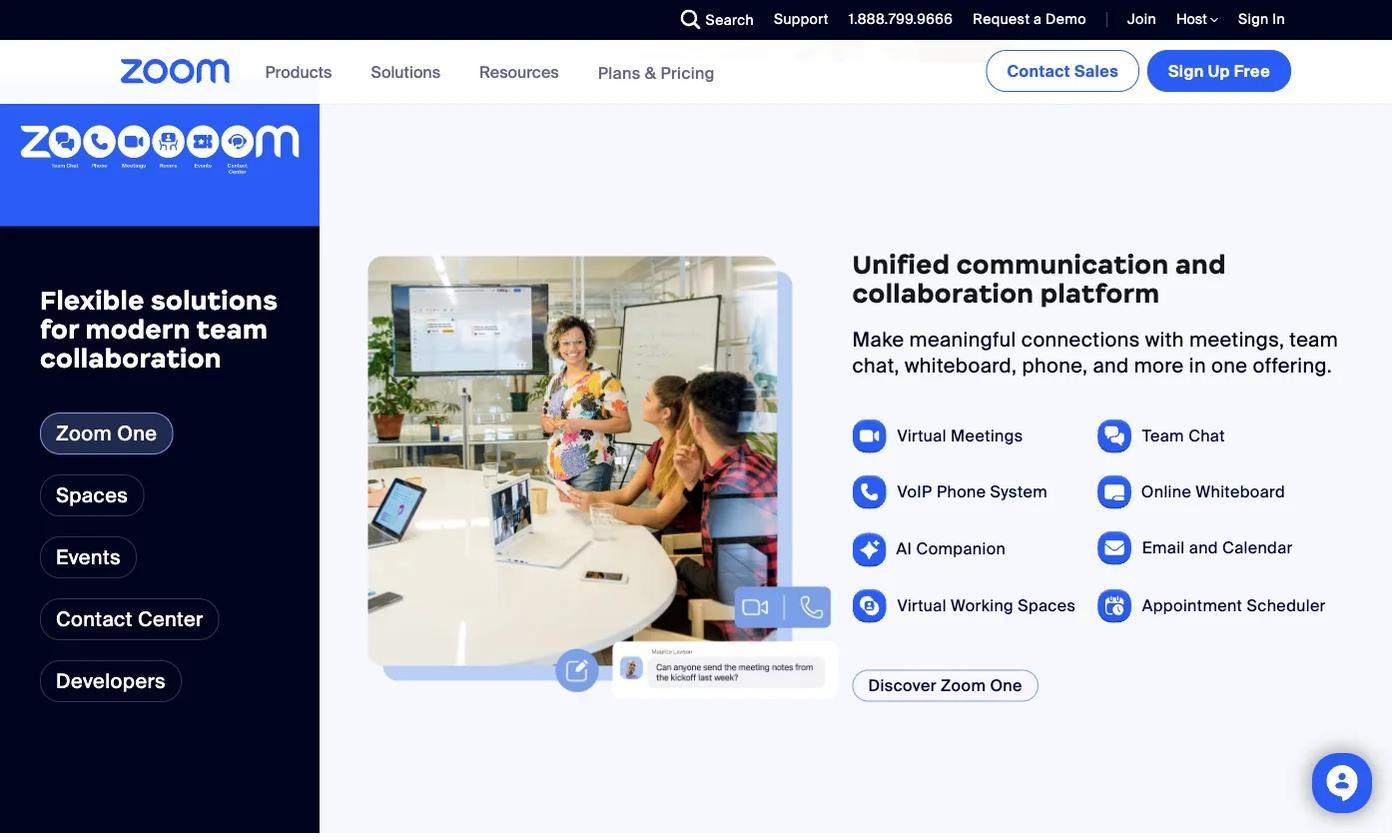 Task type: describe. For each thing, give the bounding box(es) containing it.
in
[[1273, 10, 1286, 28]]

sign up free button
[[1148, 50, 1292, 92]]

whiteboard
[[1196, 482, 1286, 503]]

solutions
[[371, 61, 441, 82]]

voip phone system
[[898, 482, 1048, 503]]

zoom inside group
[[941, 675, 986, 696]]

contact for contact center
[[56, 606, 133, 632]]

in
[[1190, 353, 1207, 379]]

flexible solutions for modern team collaboration
[[40, 284, 278, 374]]

calendar
[[1223, 538, 1293, 558]]

scheduler
[[1247, 595, 1326, 616]]

virtual for virtual working spaces
[[898, 595, 947, 616]]

appointment scheduler link
[[1143, 595, 1326, 616]]

team
[[1143, 426, 1185, 447]]

contact sales link
[[986, 50, 1140, 92]]

meetings,
[[1190, 327, 1285, 353]]

resources
[[480, 61, 559, 82]]

contact for contact sales
[[1007, 60, 1071, 81]]

email and calendar link
[[1143, 538, 1293, 558]]

chat,
[[853, 353, 900, 379]]

solutions
[[151, 284, 278, 317]]

team chat link
[[1143, 426, 1225, 447]]

contact center
[[56, 606, 204, 632]]

join link up 'meetings' navigation
[[1128, 10, 1157, 28]]

host
[[1177, 10, 1211, 28]]

sales
[[1075, 60, 1119, 81]]

online whiteboard
[[1142, 482, 1286, 503]]

discover
[[869, 675, 937, 696]]

one inside tab
[[117, 420, 157, 446]]

unified communication and collaboration platform
[[853, 248, 1227, 309]]

team inside flexible solutions for modern team collaboration
[[197, 313, 268, 345]]

with
[[1146, 327, 1185, 353]]

zoom one tab
[[40, 412, 173, 454]]

free
[[1234, 60, 1271, 81]]

spaces
[[1018, 595, 1076, 616]]

email and calendar
[[1143, 538, 1293, 558]]

zoom unified communication platform image
[[20, 125, 300, 177]]

join link left host
[[1113, 0, 1162, 40]]

zoom one group
[[320, 76, 1392, 833]]

1.888.799.9666
[[849, 10, 953, 28]]

voip phone system link
[[898, 482, 1048, 503]]

team chat
[[1143, 426, 1225, 447]]

team inside the make meaningful connections with meetings, team chat, whiteboard, phone, and more in one offering.
[[1290, 327, 1339, 353]]

sign in
[[1239, 10, 1286, 28]]

ai companion link
[[897, 539, 1006, 559]]

&
[[645, 62, 657, 83]]

search
[[706, 10, 754, 29]]

product information navigation
[[250, 40, 730, 105]]

center
[[138, 606, 204, 632]]

make meaningful connections with meetings, team chat, whiteboard, phone, and more in one offering.
[[853, 327, 1339, 379]]

make
[[853, 327, 904, 353]]

virtual for virtual meetings
[[898, 426, 947, 447]]

email
[[1143, 538, 1185, 558]]

and inside unified communication and collaboration platform
[[1176, 248, 1227, 280]]

ai companion
[[897, 539, 1006, 559]]

sign for sign up free
[[1169, 60, 1204, 81]]

unified
[[853, 248, 950, 280]]

meaningful
[[910, 327, 1016, 353]]

banner containing contact sales
[[97, 40, 1296, 105]]



Task type: vqa. For each thing, say whether or not it's contained in the screenshot.
Plans
yes



Task type: locate. For each thing, give the bounding box(es) containing it.
banner
[[97, 40, 1296, 105]]

sign in link
[[1224, 0, 1296, 40], [1239, 10, 1286, 28]]

flexible solutions for modern team collaboration tab list
[[40, 412, 220, 640]]

1 virtual from the top
[[898, 426, 947, 447]]

online
[[1142, 482, 1192, 503]]

0 horizontal spatial one
[[117, 420, 157, 446]]

0 horizontal spatial sign
[[1169, 60, 1204, 81]]

1 horizontal spatial collaboration
[[853, 277, 1034, 309]]

virtual meetings link
[[898, 426, 1023, 447]]

appointment scheduler
[[1143, 595, 1326, 616]]

modern
[[85, 313, 190, 345]]

for
[[40, 313, 79, 345]]

zoom inside tab
[[56, 420, 112, 446]]

and down connections
[[1093, 353, 1129, 379]]

contact down a
[[1007, 60, 1071, 81]]

one
[[117, 420, 157, 446], [990, 675, 1023, 696]]

products button
[[265, 40, 341, 104]]

1 horizontal spatial one
[[990, 675, 1023, 696]]

plans
[[598, 62, 641, 83]]

0 vertical spatial collaboration
[[853, 277, 1034, 309]]

virtual working spaces
[[898, 595, 1076, 616]]

support link
[[759, 0, 834, 40], [774, 10, 829, 28]]

host button
[[1177, 10, 1219, 29]]

collaboration inside flexible solutions for modern team collaboration
[[40, 342, 222, 374]]

meetings navigation
[[982, 40, 1296, 96]]

platform
[[1041, 277, 1160, 309]]

contact left center
[[56, 606, 133, 632]]

online whiteboard link
[[1142, 482, 1286, 503]]

virtual working spaces link
[[898, 595, 1076, 616]]

companion
[[916, 539, 1006, 559]]

demo
[[1046, 10, 1087, 28]]

zoom interface icon - instant message image
[[551, 480, 838, 699]]

and
[[1176, 248, 1227, 280], [1093, 353, 1129, 379], [1189, 538, 1219, 558]]

1 horizontal spatial contact
[[1007, 60, 1071, 81]]

phone
[[937, 482, 986, 503]]

1 vertical spatial sign
[[1169, 60, 1204, 81]]

working
[[951, 595, 1014, 616]]

plans & pricing
[[598, 62, 715, 83]]

1 horizontal spatial team
[[1290, 327, 1339, 353]]

and inside the make meaningful connections with meetings, team chat, whiteboard, phone, and more in one offering.
[[1093, 353, 1129, 379]]

contact inside 'meetings' navigation
[[1007, 60, 1071, 81]]

0 vertical spatial one
[[117, 420, 157, 446]]

meetings
[[951, 426, 1023, 447]]

collaboration
[[853, 277, 1034, 309], [40, 342, 222, 374]]

0 vertical spatial and
[[1176, 248, 1227, 280]]

phone,
[[1022, 353, 1088, 379]]

sign for sign in
[[1239, 10, 1269, 28]]

virtual meetings
[[898, 426, 1023, 447]]

solutions button
[[371, 40, 450, 104]]

0 vertical spatial virtual
[[898, 426, 947, 447]]

zoom
[[56, 420, 112, 446], [941, 675, 986, 696]]

1 horizontal spatial sign
[[1239, 10, 1269, 28]]

2 virtual from the top
[[898, 595, 947, 616]]

ai
[[897, 539, 912, 559]]

collaboration down flexible
[[40, 342, 222, 374]]

support
[[774, 10, 829, 28]]

1 vertical spatial contact
[[56, 606, 133, 632]]

resources button
[[480, 40, 568, 104]]

collaboration up the meaningful on the right
[[853, 277, 1034, 309]]

voip
[[898, 482, 933, 503]]

communication
[[957, 248, 1169, 280]]

appointment
[[1143, 595, 1243, 616]]

request
[[973, 10, 1030, 28]]

up
[[1208, 60, 1230, 81]]

products
[[265, 61, 332, 82]]

2 vertical spatial and
[[1189, 538, 1219, 558]]

and right 'email'
[[1189, 538, 1219, 558]]

connections
[[1022, 327, 1140, 353]]

zoom one
[[56, 420, 157, 446]]

whiteboard,
[[905, 353, 1017, 379]]

contact
[[1007, 60, 1071, 81], [56, 606, 133, 632]]

chat
[[1189, 426, 1225, 447]]

0 vertical spatial sign
[[1239, 10, 1269, 28]]

0 vertical spatial contact
[[1007, 60, 1071, 81]]

one inside group
[[990, 675, 1023, 696]]

offering.
[[1253, 353, 1333, 379]]

1 vertical spatial collaboration
[[40, 342, 222, 374]]

a
[[1034, 10, 1042, 28]]

1 vertical spatial zoom
[[941, 675, 986, 696]]

1 vertical spatial virtual
[[898, 595, 947, 616]]

contact inside tab
[[56, 606, 133, 632]]

system
[[991, 482, 1048, 503]]

sign left in
[[1239, 10, 1269, 28]]

virtual up voip
[[898, 426, 947, 447]]

team
[[197, 313, 268, 345], [1290, 327, 1339, 353]]

join
[[1128, 10, 1157, 28]]

1 horizontal spatial zoom
[[941, 675, 986, 696]]

collaboration inside unified communication and collaboration platform
[[853, 277, 1034, 309]]

team right modern
[[197, 313, 268, 345]]

more
[[1134, 353, 1184, 379]]

0 vertical spatial zoom
[[56, 420, 112, 446]]

sign
[[1239, 10, 1269, 28], [1169, 60, 1204, 81]]

search button
[[666, 0, 759, 40]]

discover zoom one link
[[853, 670, 1039, 702]]

virtual down ai
[[898, 595, 947, 616]]

0 horizontal spatial contact
[[56, 606, 133, 632]]

sign up free
[[1169, 60, 1271, 81]]

pricing
[[661, 62, 715, 83]]

plans & pricing link
[[598, 62, 715, 83], [598, 62, 715, 83]]

one
[[1212, 353, 1248, 379]]

1 vertical spatial one
[[990, 675, 1023, 696]]

discover zoom one
[[869, 675, 1023, 696]]

zoom contact center tab
[[40, 598, 220, 640]]

sign left up in the top of the page
[[1169, 60, 1204, 81]]

flexible
[[40, 284, 144, 317]]

team up offering.
[[1290, 327, 1339, 353]]

1.888.799.9666 button
[[834, 0, 958, 40], [849, 10, 953, 28]]

zoom logo image
[[121, 59, 230, 84]]

request a demo
[[973, 10, 1087, 28]]

contact sales
[[1007, 60, 1119, 81]]

0 horizontal spatial team
[[197, 313, 268, 345]]

1 vertical spatial and
[[1093, 353, 1129, 379]]

sign inside button
[[1169, 60, 1204, 81]]

0 horizontal spatial zoom
[[56, 420, 112, 446]]

0 horizontal spatial collaboration
[[40, 342, 222, 374]]

join link
[[1113, 0, 1162, 40], [1128, 10, 1157, 28]]

and up the with
[[1176, 248, 1227, 280]]

virtual
[[898, 426, 947, 447], [898, 595, 947, 616]]



